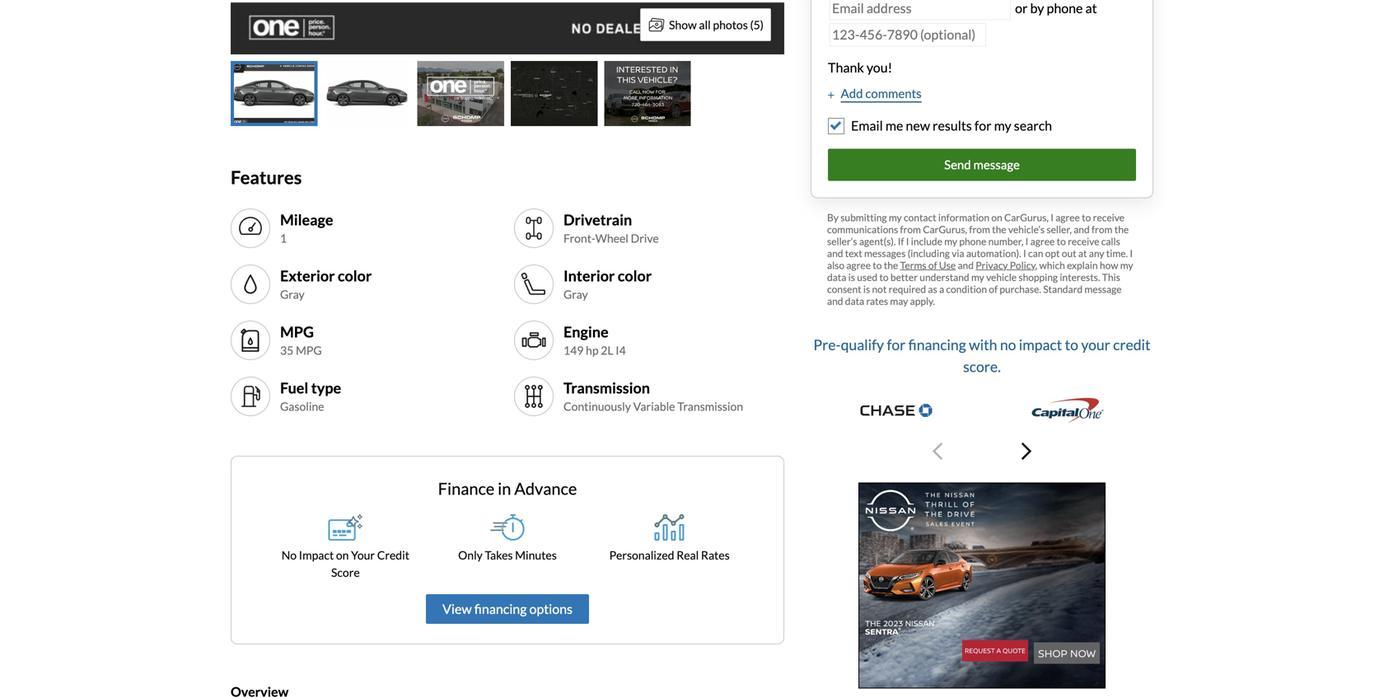 Task type: describe. For each thing, give the bounding box(es) containing it.
i right if
[[907, 235, 910, 247]]

thank
[[828, 59, 865, 75]]

pre-qualify for financing with no impact to your credit score. button
[[811, 327, 1154, 476]]

advance
[[515, 479, 577, 499]]

1 horizontal spatial the
[[993, 223, 1007, 235]]

vehicle full photo image
[[231, 0, 785, 54]]

agent(s).
[[860, 235, 896, 247]]

to down agent(s).
[[873, 259, 882, 271]]

personalized real rates
[[610, 548, 730, 562]]

may
[[891, 295, 909, 307]]

impact
[[299, 548, 334, 562]]

view vehicle photo 4 image
[[511, 61, 598, 126]]

interior color image
[[521, 271, 547, 298]]

results
[[933, 117, 973, 133]]

include
[[912, 235, 943, 247]]

score
[[331, 566, 360, 580]]

mileage image
[[237, 215, 264, 242]]

a
[[940, 283, 945, 295]]

with
[[970, 336, 998, 353]]

2l
[[601, 343, 614, 357]]

drivetrain front-wheel drive
[[564, 210, 659, 245]]

fuel type image
[[237, 383, 264, 410]]

plus image
[[828, 91, 835, 99]]

my right how
[[1121, 259, 1134, 271]]

email
[[852, 117, 883, 133]]

no
[[1001, 336, 1017, 353]]

apply.
[[911, 295, 936, 307]]

this
[[1103, 271, 1121, 283]]

my left vehicle
[[972, 271, 985, 283]]

privacy policy link
[[976, 259, 1036, 271]]

front-
[[564, 231, 596, 245]]

only takes minutes
[[458, 548, 557, 562]]

privacy
[[976, 259, 1009, 271]]

to up which
[[1057, 235, 1067, 247]]

on inside by submitting my contact information on cargurus, i agree to receive communications from cargurus, from the vehicle's seller, and from the seller's agent(s). if i include my phone number, i agree to receive calls and text messages (including via automation). i can opt out at any time. i also agree to the
[[992, 211, 1003, 223]]

features
[[231, 167, 302, 188]]

policy
[[1010, 259, 1036, 271]]

understand
[[920, 271, 970, 283]]

use
[[940, 259, 956, 271]]

to right seller, on the right top of page
[[1082, 211, 1092, 223]]

vehicle's
[[1009, 223, 1045, 235]]

interests.
[[1060, 271, 1101, 283]]

my right include
[[945, 235, 958, 247]]

continuously
[[564, 400, 631, 414]]

no impact on your credit score
[[282, 548, 410, 580]]

i4
[[616, 343, 626, 357]]

2 horizontal spatial the
[[1115, 223, 1129, 235]]

type
[[311, 379, 341, 397]]

1 vertical spatial mpg
[[296, 343, 322, 357]]

i left can at the right of page
[[1024, 247, 1027, 259]]

financing inside pre-qualify for financing with no impact to your credit score.
[[909, 336, 967, 353]]

Email address email field
[[830, 0, 1011, 20]]

terms of use link
[[901, 259, 956, 271]]

comments
[[866, 86, 922, 101]]

engine image
[[521, 327, 547, 354]]

color for interior color
[[618, 267, 652, 285]]

send message button
[[828, 149, 1137, 181]]

can
[[1029, 247, 1044, 259]]

1 vertical spatial data
[[846, 295, 865, 307]]

interior color gray
[[564, 267, 652, 301]]

exterior
[[280, 267, 335, 285]]

rates
[[867, 295, 889, 307]]

your
[[351, 548, 375, 562]]

send
[[945, 157, 972, 172]]

and inside the , which explain how my data is used to better understand my vehicle shopping interests. this consent is not required as a condition of purchase. standard message and data rates may apply.
[[828, 295, 844, 307]]

and left text
[[828, 247, 844, 259]]

variable
[[634, 400, 676, 414]]

1 from from the left
[[901, 223, 922, 235]]

text
[[846, 247, 863, 259]]

your
[[1082, 336, 1111, 353]]

drive
[[631, 231, 659, 245]]

0 vertical spatial mpg
[[280, 323, 314, 341]]

add comments button
[[828, 84, 922, 103]]

opt
[[1046, 247, 1060, 259]]

0 horizontal spatial of
[[929, 259, 938, 271]]

condition
[[947, 283, 988, 295]]

consent
[[828, 283, 862, 295]]

real
[[677, 548, 699, 562]]

, which explain how my data is used to better understand my vehicle shopping interests. this consent is not required as a condition of purchase. standard message and data rates may apply.
[[828, 259, 1134, 307]]

and right seller, on the right top of page
[[1074, 223, 1090, 235]]

and right use
[[958, 259, 974, 271]]

0 vertical spatial data
[[828, 271, 847, 283]]

1
[[280, 231, 287, 245]]

thank you!
[[828, 59, 893, 75]]

at inside by submitting my contact information on cargurus, i agree to receive communications from cargurus, from the vehicle's seller, and from the seller's agent(s). if i include my phone number, i agree to receive calls and text messages (including via automation). i can opt out at any time. i also agree to the
[[1079, 247, 1088, 259]]

mpg 35 mpg
[[280, 323, 322, 357]]

view vehicle photo 3 image
[[418, 61, 505, 126]]

0 horizontal spatial is
[[849, 271, 856, 283]]

drivetrain image
[[521, 215, 547, 242]]

transmission image
[[521, 383, 547, 410]]

information
[[939, 211, 990, 223]]

submitting
[[841, 211, 887, 223]]

terms of use and privacy policy
[[901, 259, 1036, 271]]

or by phone at
[[1016, 0, 1098, 16]]

not
[[873, 283, 887, 295]]

used
[[858, 271, 878, 283]]

finance
[[438, 479, 495, 499]]

minutes
[[515, 548, 557, 562]]

vehicle
[[987, 271, 1017, 283]]

on inside no impact on your credit score
[[336, 548, 349, 562]]

wheel
[[596, 231, 629, 245]]

seller's
[[828, 235, 858, 247]]

me
[[886, 117, 904, 133]]

which
[[1040, 259, 1066, 271]]

gray for interior color
[[564, 287, 588, 301]]

score.
[[964, 358, 1001, 375]]

calls
[[1102, 235, 1121, 247]]



Task type: vqa. For each thing, say whether or not it's contained in the screenshot.
Number associated with Number of seats
no



Task type: locate. For each thing, give the bounding box(es) containing it.
1 horizontal spatial transmission
[[678, 400, 744, 414]]

2 vertical spatial agree
[[847, 259, 871, 271]]

phone inside by submitting my contact information on cargurus, i agree to receive communications from cargurus, from the vehicle's seller, and from the seller's agent(s). if i include my phone number, i agree to receive calls and text messages (including via automation). i can opt out at any time. i also agree to the
[[960, 235, 987, 247]]

message down how
[[1085, 283, 1122, 295]]

explain
[[1068, 259, 1099, 271]]

new
[[906, 117, 931, 133]]

the left 'terms'
[[884, 259, 899, 271]]

purchase.
[[1000, 283, 1042, 295]]

receive up explain
[[1068, 235, 1100, 247]]

for right qualify
[[887, 336, 906, 353]]

2 horizontal spatial from
[[1092, 223, 1113, 235]]

of left use
[[929, 259, 938, 271]]

0 vertical spatial financing
[[909, 336, 967, 353]]

cargurus, up number,
[[1005, 211, 1049, 223]]

out
[[1062, 247, 1077, 259]]

receive up calls
[[1094, 211, 1125, 223]]

advertisement region
[[859, 483, 1106, 689]]

by
[[828, 211, 839, 223]]

by submitting my contact information on cargurus, i agree to receive communications from cargurus, from the vehicle's seller, and from the seller's agent(s). if i include my phone number, i agree to receive calls and text messages (including via automation). i can opt out at any time. i also agree to the
[[828, 211, 1134, 271]]

1 horizontal spatial is
[[864, 283, 871, 295]]

color
[[338, 267, 372, 285], [618, 267, 652, 285]]

0 vertical spatial at
[[1086, 0, 1098, 16]]

of down 'privacy'
[[989, 283, 998, 295]]

0 horizontal spatial cargurus,
[[923, 223, 968, 235]]

of inside the , which explain how my data is used to better understand my vehicle shopping interests. this consent is not required as a condition of purchase. standard message and data rates may apply.
[[989, 283, 998, 295]]

from
[[901, 223, 922, 235], [970, 223, 991, 235], [1092, 223, 1113, 235]]

to
[[1082, 211, 1092, 223], [1057, 235, 1067, 247], [873, 259, 882, 271], [880, 271, 889, 283], [1066, 336, 1079, 353]]

0 horizontal spatial color
[[338, 267, 372, 285]]

view financing options
[[443, 601, 573, 617]]

for
[[975, 117, 992, 133], [887, 336, 906, 353]]

cargurus, up via
[[923, 223, 968, 235]]

0 horizontal spatial message
[[974, 157, 1020, 172]]

my left search
[[995, 117, 1012, 133]]

color right exterior
[[338, 267, 372, 285]]

1 color from the left
[[338, 267, 372, 285]]

or
[[1016, 0, 1028, 16]]

to inside pre-qualify for financing with no impact to your credit score.
[[1066, 336, 1079, 353]]

,
[[1036, 259, 1038, 271]]

transmission up continuously
[[564, 379, 650, 397]]

takes
[[485, 548, 513, 562]]

1 horizontal spatial gray
[[564, 287, 588, 301]]

view financing options button
[[426, 594, 589, 624]]

1 gray from the left
[[280, 287, 305, 301]]

transmission continuously variable transmission
[[564, 379, 744, 414]]

drivetrain
[[564, 210, 632, 229]]

for inside pre-qualify for financing with no impact to your credit score.
[[887, 336, 906, 353]]

interior
[[564, 267, 615, 285]]

0 horizontal spatial financing
[[475, 601, 527, 617]]

hp
[[586, 343, 599, 357]]

the
[[993, 223, 1007, 235], [1115, 223, 1129, 235], [884, 259, 899, 271]]

1 horizontal spatial on
[[992, 211, 1003, 223]]

message inside the , which explain how my data is used to better understand my vehicle shopping interests. this consent is not required as a condition of purchase. standard message and data rates may apply.
[[1085, 283, 1122, 295]]

1 horizontal spatial of
[[989, 283, 998, 295]]

phone up terms of use and privacy policy
[[960, 235, 987, 247]]

1 vertical spatial agree
[[1031, 235, 1055, 247]]

2 color from the left
[[618, 267, 652, 285]]

0 horizontal spatial from
[[901, 223, 922, 235]]

show all photos (5) link
[[641, 8, 772, 41]]

0 vertical spatial of
[[929, 259, 938, 271]]

as
[[929, 283, 938, 295]]

data down text
[[828, 271, 847, 283]]

color for exterior color
[[338, 267, 372, 285]]

rates
[[701, 548, 730, 562]]

impact
[[1020, 336, 1063, 353]]

1 horizontal spatial phone
[[1047, 0, 1084, 16]]

also
[[828, 259, 845, 271]]

149
[[564, 343, 584, 357]]

1 vertical spatial for
[[887, 336, 906, 353]]

0 horizontal spatial for
[[887, 336, 906, 353]]

1 horizontal spatial financing
[[909, 336, 967, 353]]

finance in advance
[[438, 479, 577, 499]]

from up '(including'
[[901, 223, 922, 235]]

1 vertical spatial message
[[1085, 283, 1122, 295]]

show all photos (5)
[[669, 18, 764, 32]]

0 horizontal spatial transmission
[[564, 379, 650, 397]]

mpg image
[[237, 327, 264, 354]]

via
[[952, 247, 965, 259]]

gray inside interior color gray
[[564, 287, 588, 301]]

chevron left image
[[933, 441, 943, 461]]

0 horizontal spatial agree
[[847, 259, 871, 271]]

is
[[849, 271, 856, 283], [864, 283, 871, 295]]

qualify
[[841, 336, 885, 353]]

by
[[1031, 0, 1045, 16]]

credit
[[377, 548, 410, 562]]

in
[[498, 479, 511, 499]]

0 horizontal spatial phone
[[960, 235, 987, 247]]

0 vertical spatial receive
[[1094, 211, 1125, 223]]

the up automation).
[[993, 223, 1007, 235]]

all
[[699, 18, 711, 32]]

i right vehicle's
[[1051, 211, 1054, 223]]

transmission
[[564, 379, 650, 397], [678, 400, 744, 414]]

3 from from the left
[[1092, 223, 1113, 235]]

for right results
[[975, 117, 992, 133]]

email me new results for my search
[[852, 117, 1053, 133]]

better
[[891, 271, 918, 283]]

color inside interior color gray
[[618, 267, 652, 285]]

credit
[[1114, 336, 1151, 353]]

transmission right variable
[[678, 400, 744, 414]]

1 horizontal spatial for
[[975, 117, 992, 133]]

personalized
[[610, 548, 675, 562]]

at right by
[[1086, 0, 1098, 16]]

any
[[1090, 247, 1105, 259]]

fuel type gasoline
[[280, 379, 341, 414]]

pre-qualify for financing with no impact to your credit score.
[[814, 336, 1151, 375]]

1 horizontal spatial from
[[970, 223, 991, 235]]

financing right view
[[475, 601, 527, 617]]

time.
[[1107, 247, 1129, 259]]

chevron right image
[[1022, 441, 1032, 461]]

1 vertical spatial receive
[[1068, 235, 1100, 247]]

send message
[[945, 157, 1020, 172]]

on up score
[[336, 548, 349, 562]]

0 vertical spatial on
[[992, 211, 1003, 223]]

at right out
[[1079, 247, 1088, 259]]

shopping
[[1019, 271, 1058, 283]]

1 vertical spatial phone
[[960, 235, 987, 247]]

(5)
[[751, 18, 764, 32]]

agree up ,
[[1031, 235, 1055, 247]]

mpg up the 35
[[280, 323, 314, 341]]

tab list
[[231, 61, 785, 126]]

communications
[[828, 223, 899, 235]]

gray down exterior
[[280, 287, 305, 301]]

view vehicle photo 1 image
[[231, 61, 318, 126]]

exterior color image
[[237, 271, 264, 298]]

from up the any
[[1092, 223, 1113, 235]]

1 vertical spatial transmission
[[678, 400, 744, 414]]

0 vertical spatial transmission
[[564, 379, 650, 397]]

no
[[282, 548, 297, 562]]

message right send
[[974, 157, 1020, 172]]

gray for exterior color
[[280, 287, 305, 301]]

1 vertical spatial on
[[336, 548, 349, 562]]

1 vertical spatial financing
[[475, 601, 527, 617]]

standard
[[1044, 283, 1083, 295]]

0 horizontal spatial gray
[[280, 287, 305, 301]]

to left the your at the right of page
[[1066, 336, 1079, 353]]

financing left the with
[[909, 336, 967, 353]]

gray down interior
[[564, 287, 588, 301]]

to right used
[[880, 271, 889, 283]]

fuel
[[280, 379, 309, 397]]

agree up out
[[1056, 211, 1081, 223]]

1 vertical spatial of
[[989, 283, 998, 295]]

exterior color gray
[[280, 267, 372, 301]]

message inside send message button
[[974, 157, 1020, 172]]

phone right by
[[1047, 0, 1084, 16]]

is left "not"
[[864, 283, 871, 295]]

the up time.
[[1115, 223, 1129, 235]]

to inside the , which explain how my data is used to better understand my vehicle shopping interests. this consent is not required as a condition of purchase. standard message and data rates may apply.
[[880, 271, 889, 283]]

view vehicle photo 5 image
[[605, 61, 691, 126]]

search
[[1015, 117, 1053, 133]]

data
[[828, 271, 847, 283], [846, 295, 865, 307]]

mpg
[[280, 323, 314, 341], [296, 343, 322, 357]]

you!
[[867, 59, 893, 75]]

0 vertical spatial agree
[[1056, 211, 1081, 223]]

mileage 1
[[280, 210, 333, 245]]

add comments
[[841, 86, 922, 101]]

view vehicle photo 2 image
[[324, 61, 411, 126]]

1 horizontal spatial message
[[1085, 283, 1122, 295]]

seller,
[[1047, 223, 1072, 235]]

from up automation).
[[970, 223, 991, 235]]

terms
[[901, 259, 927, 271]]

Phone (optional) telephone field
[[830, 23, 987, 46]]

color inside exterior color gray
[[338, 267, 372, 285]]

agree right also
[[847, 259, 871, 271]]

1 horizontal spatial cargurus,
[[1005, 211, 1049, 223]]

and
[[1074, 223, 1090, 235], [828, 247, 844, 259], [958, 259, 974, 271], [828, 295, 844, 307]]

gray inside exterior color gray
[[280, 287, 305, 301]]

1 horizontal spatial agree
[[1031, 235, 1055, 247]]

i right number,
[[1026, 235, 1029, 247]]

is left used
[[849, 271, 856, 283]]

and down also
[[828, 295, 844, 307]]

0 horizontal spatial on
[[336, 548, 349, 562]]

2 gray from the left
[[564, 287, 588, 301]]

2 from from the left
[[970, 223, 991, 235]]

0 vertical spatial phone
[[1047, 0, 1084, 16]]

messages
[[865, 247, 906, 259]]

on
[[992, 211, 1003, 223], [336, 548, 349, 562]]

mpg right the 35
[[296, 343, 322, 357]]

0 vertical spatial for
[[975, 117, 992, 133]]

1 vertical spatial at
[[1079, 247, 1088, 259]]

0 vertical spatial message
[[974, 157, 1020, 172]]

2 horizontal spatial agree
[[1056, 211, 1081, 223]]

1 horizontal spatial color
[[618, 267, 652, 285]]

i right time.
[[1130, 247, 1134, 259]]

color down drive
[[618, 267, 652, 285]]

gray
[[280, 287, 305, 301], [564, 287, 588, 301]]

data left "rates"
[[846, 295, 865, 307]]

how
[[1100, 259, 1119, 271]]

my up if
[[889, 211, 902, 223]]

engine 149 hp 2l i4
[[564, 323, 626, 357]]

0 horizontal spatial the
[[884, 259, 899, 271]]

on up number,
[[992, 211, 1003, 223]]

pre-
[[814, 336, 841, 353]]



